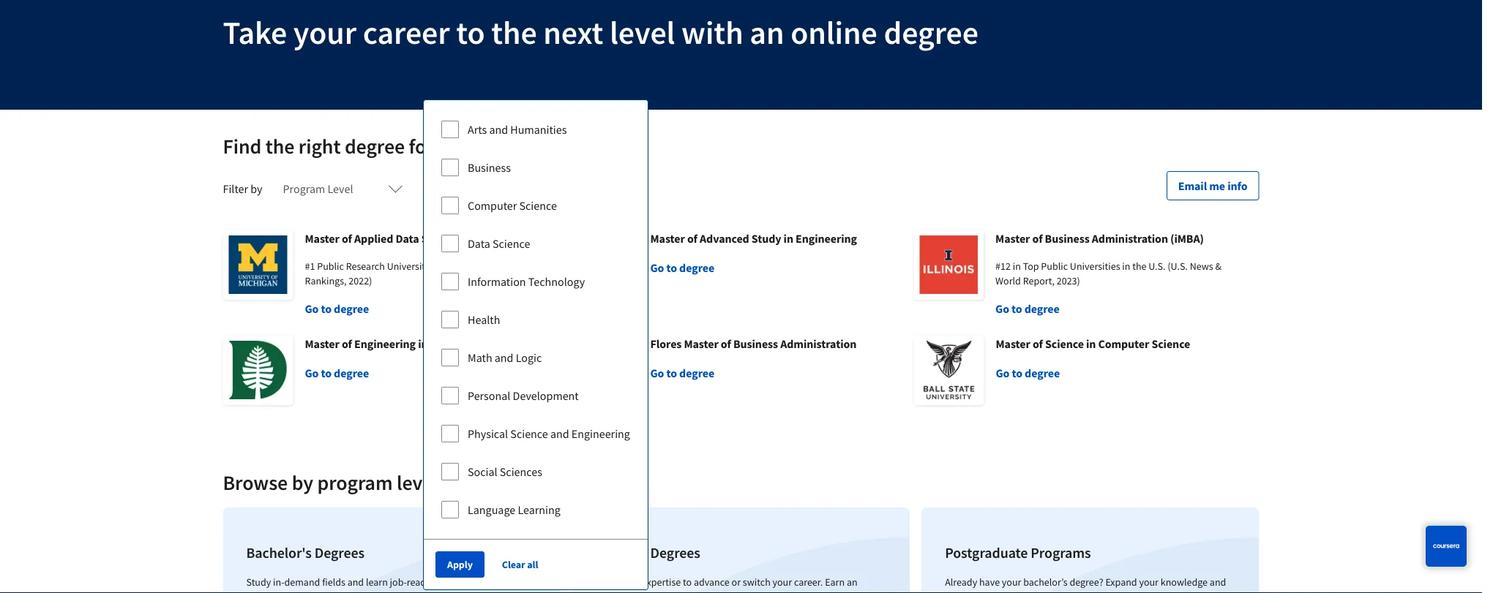 Task type: vqa. For each thing, say whether or not it's contained in the screenshot.
right skills
yes



Task type: locate. For each thing, give the bounding box(es) containing it.
the inside #12 in top public universities in the u.s. (u.s. news & world report, 2023)
[[1133, 260, 1147, 273]]

2 public from the left
[[1041, 260, 1068, 273]]

0 vertical spatial online
[[791, 12, 878, 53]]

and inside the already have your bachelor's degree? expand your knowledge and gain practical skills to achieve your career goals with an accelerate
[[1210, 577, 1227, 590]]

0 vertical spatial study
[[752, 232, 782, 246]]

top
[[1023, 260, 1039, 273]]

data inside 'options list' list box
[[468, 237, 490, 251]]

master left advanced
[[651, 232, 685, 246]]

0 vertical spatial business
[[468, 160, 511, 175]]

rankings,
[[305, 275, 347, 288]]

master of business administration (imba)
[[996, 232, 1204, 246]]

universities
[[1070, 260, 1121, 273]]

1 horizontal spatial bachelor's
[[1024, 577, 1068, 590]]

in right universities
[[1123, 260, 1131, 273]]

take your career to the next level with an online degree
[[223, 12, 979, 53]]

0 horizontal spatial by
[[251, 182, 263, 197]]

0 horizontal spatial level
[[397, 471, 438, 496]]

bachelor's inside study in-demand fields and learn job-ready skills with an online bachelor's degree from an accredited university designed wit
[[246, 591, 291, 594]]

1 horizontal spatial by
[[292, 471, 313, 496]]

university
[[407, 591, 449, 594], [777, 591, 819, 594]]

master down report, on the top of the page
[[996, 337, 1031, 352]]

subject
[[432, 182, 469, 197]]

u.s. left (qs in the top left of the page
[[459, 260, 476, 273]]

0 vertical spatial by
[[251, 182, 263, 197]]

bachelor's up 'achieve'
[[1024, 577, 1068, 590]]

1 horizontal spatial u.s.
[[1149, 260, 1166, 273]]

online inside study in-demand fields and learn job-ready skills with an online bachelor's degree from an accredited university designed wit
[[490, 577, 517, 590]]

degrees up fields on the left of page
[[315, 545, 365, 563]]

master for master of science in computer science
[[996, 337, 1031, 352]]

from for bachelor's degrees
[[324, 591, 345, 594]]

computer for master of science in computer science
[[1099, 337, 1150, 352]]

1 horizontal spatial study
[[752, 232, 782, 246]]

computer science
[[468, 198, 557, 213]]

and
[[489, 122, 508, 137], [495, 351, 514, 365], [551, 427, 569, 442], [348, 577, 364, 590], [1210, 577, 1227, 590]]

sciences
[[500, 465, 542, 480]]

study inside study in-demand fields and learn job-ready skills with an online bachelor's degree from an accredited university designed wit
[[246, 577, 271, 590]]

university down ready
[[407, 591, 449, 594]]

skills down apply
[[433, 577, 455, 590]]

degree inside build your expertise to advance or switch your career. earn an online master's degree from an accredited university specificall
[[663, 591, 693, 594]]

0 horizontal spatial career
[[363, 12, 450, 53]]

your right switch
[[773, 577, 792, 590]]

online for master's degrees
[[596, 591, 623, 594]]

1 vertical spatial skills
[[1005, 591, 1026, 594]]

2 vertical spatial online
[[596, 591, 623, 594]]

#12 in top public universities in the u.s. (u.s. news & world report, 2023)
[[996, 260, 1222, 288]]

right
[[299, 134, 341, 160]]

accredited down learn
[[360, 591, 405, 594]]

an
[[750, 12, 785, 53], [478, 577, 488, 590], [847, 577, 858, 590], [347, 591, 358, 594], [717, 591, 728, 594], [1170, 591, 1181, 594]]

switch
[[743, 577, 771, 590]]

1 horizontal spatial data
[[468, 237, 490, 251]]

2 university from the left
[[777, 591, 819, 594]]

public up 2023) at top
[[1041, 260, 1068, 273]]

go to degree for flores master of business administration
[[651, 366, 715, 381]]

master down rankings,
[[305, 337, 340, 352]]

world inside #12 in top public universities in the u.s. (u.s. news & world report, 2023)
[[996, 275, 1021, 288]]

2 degrees from the left
[[651, 545, 701, 563]]

1 vertical spatial online
[[490, 577, 517, 590]]

0 horizontal spatial university
[[407, 591, 449, 594]]

0 horizontal spatial from
[[324, 591, 345, 594]]

(qs
[[478, 260, 493, 273]]

1 degrees from the left
[[315, 545, 365, 563]]

1 public from the left
[[317, 260, 344, 273]]

1 vertical spatial by
[[292, 471, 313, 496]]

science
[[520, 198, 557, 213], [421, 232, 460, 246], [493, 237, 530, 251], [1046, 337, 1084, 352], [1152, 337, 1191, 352], [511, 427, 548, 442]]

0 horizontal spatial data
[[396, 232, 419, 246]]

world up information
[[495, 260, 521, 273]]

an inside the already have your bachelor's degree? expand your knowledge and gain practical skills to achieve your career goals with an accelerate
[[1170, 591, 1181, 594]]

0 vertical spatial level
[[610, 12, 675, 53]]

2 vertical spatial with
[[1149, 591, 1168, 594]]

1 horizontal spatial with
[[682, 12, 744, 53]]

online for bachelor's degrees
[[490, 577, 517, 590]]

from inside study in-demand fields and learn job-ready skills with an online bachelor's degree from an accredited university designed wit
[[324, 591, 345, 594]]

by
[[251, 182, 263, 197], [292, 471, 313, 496]]

accredited inside build your expertise to advance or switch your career. earn an online master's degree from an accredited university specificall
[[730, 591, 775, 594]]

u.s. left the (u.s.
[[1149, 260, 1166, 273]]

university of california, berkeley image
[[569, 230, 639, 301]]

to
[[456, 12, 485, 53], [667, 261, 677, 276], [321, 302, 332, 317], [1012, 302, 1023, 317], [321, 366, 332, 381], [667, 366, 677, 381], [1012, 366, 1023, 381], [683, 577, 692, 590], [1028, 591, 1037, 594]]

world
[[495, 260, 521, 273], [996, 275, 1021, 288]]

accredited inside study in-demand fields and learn job-ready skills with an online bachelor's degree from an accredited university designed wit
[[360, 591, 405, 594]]

2 from from the left
[[695, 591, 715, 594]]

1 vertical spatial career
[[1096, 591, 1123, 594]]

of left advanced
[[687, 232, 698, 246]]

you
[[438, 134, 470, 160]]

2022)
[[349, 275, 372, 288]]

the left the (u.s.
[[1133, 260, 1147, 273]]

1 from from the left
[[324, 591, 345, 594]]

0 horizontal spatial skills
[[433, 577, 455, 590]]

and right knowledge
[[1210, 577, 1227, 590]]

u.s.
[[459, 260, 476, 273], [1149, 260, 1166, 273]]

0 horizontal spatial u.s.
[[459, 260, 476, 273]]

level right program
[[397, 471, 438, 496]]

university down the 'career.'
[[777, 591, 819, 594]]

from inside build your expertise to advance or switch your career. earn an online master's degree from an accredited university specificall
[[695, 591, 715, 594]]

1 vertical spatial study
[[246, 577, 271, 590]]

filter
[[223, 182, 248, 197]]

1 vertical spatial bachelor's
[[246, 591, 291, 594]]

bachelor's degrees
[[246, 545, 365, 563]]

learning
[[518, 503, 561, 518]]

data up university
[[396, 232, 419, 246]]

of for master of advanced study in engineering
[[687, 232, 698, 246]]

me
[[1210, 179, 1226, 194]]

and left learn
[[348, 577, 364, 590]]

study left in-
[[246, 577, 271, 590]]

0 horizontal spatial online
[[490, 577, 517, 590]]

1 horizontal spatial administration
[[1092, 232, 1169, 246]]

of for master of applied data science
[[342, 232, 352, 246]]

to inside the already have your bachelor's degree? expand your knowledge and gain practical skills to achieve your career goals with an accelerate
[[1028, 591, 1037, 594]]

career
[[363, 12, 450, 53], [1096, 591, 1123, 594]]

world down '#12'
[[996, 275, 1021, 288]]

1 horizontal spatial public
[[1041, 260, 1068, 273]]

2 horizontal spatial business
[[1045, 232, 1090, 246]]

bachelor's
[[246, 545, 312, 563]]

u.s. inside #12 in top public universities in the u.s. (u.s. news & world report, 2023)
[[1149, 260, 1166, 273]]

university inside build your expertise to advance or switch your career. earn an online master's degree from an accredited university specificall
[[777, 591, 819, 594]]

2 accredited from the left
[[730, 591, 775, 594]]

build
[[596, 577, 618, 590]]

skills inside study in-demand fields and learn job-ready skills with an online bachelor's degree from an accredited university designed wit
[[433, 577, 455, 590]]

university for master's degrees
[[777, 591, 819, 594]]

in down #12 in top public universities in the u.s. (u.s. news & world report, 2023)
[[1087, 337, 1096, 352]]

online inside build your expertise to advance or switch your career. earn an online master's degree from an accredited university specificall
[[596, 591, 623, 594]]

from down fields on the left of page
[[324, 591, 345, 594]]

1 horizontal spatial degrees
[[651, 545, 701, 563]]

1 horizontal spatial skills
[[1005, 591, 1026, 594]]

accredited
[[360, 591, 405, 594], [730, 591, 775, 594]]

online
[[791, 12, 878, 53], [490, 577, 517, 590], [596, 591, 623, 594]]

and right math
[[495, 351, 514, 365]]

in left math
[[418, 337, 428, 352]]

0 vertical spatial administration
[[1092, 232, 1169, 246]]

1 accredited from the left
[[360, 591, 405, 594]]

1 horizontal spatial accredited
[[730, 591, 775, 594]]

2 horizontal spatial with
[[1149, 591, 1168, 594]]

applied
[[354, 232, 393, 246]]

in
[[784, 232, 794, 246], [432, 260, 440, 273], [1013, 260, 1021, 273], [1123, 260, 1131, 273], [418, 337, 428, 352], [1087, 337, 1096, 352]]

master's
[[625, 591, 661, 594]]

0 horizontal spatial public
[[317, 260, 344, 273]]

arts
[[468, 122, 487, 137]]

the right "find"
[[266, 134, 295, 160]]

2 horizontal spatial online
[[791, 12, 878, 53]]

email
[[1179, 179, 1208, 194]]

1 horizontal spatial online
[[596, 591, 623, 594]]

1 horizontal spatial university
[[777, 591, 819, 594]]

of left applied
[[342, 232, 352, 246]]

1 vertical spatial world
[[996, 275, 1021, 288]]

0 horizontal spatial business
[[468, 160, 511, 175]]

master
[[305, 232, 340, 246], [651, 232, 685, 246], [996, 232, 1030, 246], [305, 337, 340, 352], [684, 337, 719, 352], [996, 337, 1031, 352]]

with
[[682, 12, 744, 53], [457, 577, 475, 590], [1149, 591, 1168, 594]]

by right filter
[[251, 182, 263, 197]]

master up '#12'
[[996, 232, 1030, 246]]

the left (qs in the top left of the page
[[442, 260, 457, 273]]

#12
[[996, 260, 1011, 273]]

of down report, on the top of the page
[[1033, 337, 1043, 352]]

go down "flores" in the left bottom of the page
[[651, 366, 664, 381]]

social sciences
[[468, 465, 542, 480]]

public inside #12 in top public universities in the u.s. (u.s. news & world report, 2023)
[[1041, 260, 1068, 273]]

1 vertical spatial level
[[397, 471, 438, 496]]

next
[[544, 12, 604, 53]]

go to degree
[[651, 261, 715, 276], [305, 302, 369, 317], [996, 302, 1060, 317], [305, 366, 369, 381], [651, 366, 715, 381], [996, 366, 1060, 381]]

go right dartmouth college image
[[305, 366, 319, 381]]

computer down #12 in top public universities in the u.s. (u.s. news & world report, 2023)
[[1099, 337, 1150, 352]]

go right university of california, berkeley image
[[651, 261, 664, 276]]

dartmouth college image
[[223, 336, 293, 406]]

1 horizontal spatial from
[[695, 591, 715, 594]]

go right the ball state university image
[[996, 366, 1010, 381]]

information technology
[[468, 275, 585, 289]]

0 horizontal spatial study
[[246, 577, 271, 590]]

master's
[[596, 545, 648, 563]]

your
[[293, 12, 357, 53], [620, 577, 640, 590], [773, 577, 792, 590], [1002, 577, 1022, 590], [1140, 577, 1159, 590], [1074, 591, 1094, 594]]

and down development at the bottom left
[[551, 427, 569, 442]]

master up #1
[[305, 232, 340, 246]]

accredited down switch
[[730, 591, 775, 594]]

accredited for master's degrees
[[730, 591, 775, 594]]

program
[[317, 471, 393, 496]]

for
[[409, 134, 434, 160]]

by for filter
[[251, 182, 263, 197]]

bachelor's down in-
[[246, 591, 291, 594]]

study right advanced
[[752, 232, 782, 246]]

study
[[752, 232, 782, 246], [246, 577, 271, 590]]

1 horizontal spatial world
[[996, 275, 1021, 288]]

postgraduate
[[945, 545, 1028, 563]]

master for master of engineering in computer engineering
[[305, 337, 340, 352]]

level right next at the left
[[610, 12, 675, 53]]

the
[[491, 12, 537, 53], [266, 134, 295, 160], [442, 260, 457, 273], [1133, 260, 1147, 273]]

0 horizontal spatial with
[[457, 577, 475, 590]]

public up rankings,
[[317, 260, 344, 273]]

from down advance
[[695, 591, 715, 594]]

bachelor's
[[1024, 577, 1068, 590], [246, 591, 291, 594]]

master for master of business administration (imba)
[[996, 232, 1030, 246]]

0 horizontal spatial world
[[495, 260, 521, 273]]

to inside build your expertise to advance or switch your career. earn an online master's degree from an accredited university specificall
[[683, 577, 692, 590]]

news
[[1190, 260, 1214, 273]]

data up (qs in the top left of the page
[[468, 237, 490, 251]]

master for master of applied data science
[[305, 232, 340, 246]]

apply button
[[436, 552, 485, 578]]

from
[[324, 591, 345, 594], [695, 591, 715, 594]]

arts and humanities
[[468, 122, 567, 137]]

knowledge
[[1161, 577, 1208, 590]]

of down the 2022)
[[342, 337, 352, 352]]

degree
[[884, 12, 979, 53], [345, 134, 405, 160], [680, 261, 715, 276], [334, 302, 369, 317], [1025, 302, 1060, 317], [334, 366, 369, 381], [680, 366, 715, 381], [1025, 366, 1060, 381], [293, 591, 322, 594], [663, 591, 693, 594]]

or
[[732, 577, 741, 590]]

go down rankings,
[[305, 302, 319, 317]]

&
[[1216, 260, 1222, 273]]

0 horizontal spatial administration
[[781, 337, 857, 352]]

0 vertical spatial skills
[[433, 577, 455, 590]]

degrees up expertise
[[651, 545, 701, 563]]

#1 public research university in the u.s. (qs world rankings, 2022)
[[305, 260, 521, 288]]

level
[[610, 12, 675, 53], [397, 471, 438, 496]]

0 vertical spatial world
[[495, 260, 521, 273]]

postgraduate programs
[[945, 545, 1091, 563]]

0 horizontal spatial bachelor's
[[246, 591, 291, 594]]

1 university from the left
[[407, 591, 449, 594]]

language learning
[[468, 503, 561, 518]]

0 horizontal spatial degrees
[[315, 545, 365, 563]]

(u.s.
[[1168, 260, 1188, 273]]

go for master of engineering in computer engineering
[[305, 366, 319, 381]]

engineering
[[796, 232, 857, 246], [354, 337, 416, 352], [484, 337, 545, 352], [572, 427, 630, 442]]

flores
[[651, 337, 682, 352]]

in right university
[[432, 260, 440, 273]]

computer up data science
[[468, 198, 517, 213]]

math
[[468, 351, 492, 365]]

engineering inside 'options list' list box
[[572, 427, 630, 442]]

gain
[[945, 591, 964, 594]]

1 horizontal spatial career
[[1096, 591, 1123, 594]]

of up the top
[[1033, 232, 1043, 246]]

with inside study in-demand fields and learn job-ready skills with an online bachelor's degree from an accredited university designed wit
[[457, 577, 475, 590]]

computer down health in the left bottom of the page
[[430, 337, 481, 352]]

0 vertical spatial bachelor's
[[1024, 577, 1068, 590]]

1 horizontal spatial business
[[734, 337, 778, 352]]

go to degree for master of science in computer science
[[996, 366, 1060, 381]]

list
[[217, 503, 1266, 594]]

university of michigan image
[[223, 230, 293, 301]]

of
[[342, 232, 352, 246], [687, 232, 698, 246], [1033, 232, 1043, 246], [342, 337, 352, 352], [721, 337, 731, 352], [1033, 337, 1043, 352]]

by right browse
[[292, 471, 313, 496]]

advanced
[[700, 232, 750, 246]]

0 horizontal spatial accredited
[[360, 591, 405, 594]]

administration
[[1092, 232, 1169, 246], [781, 337, 857, 352]]

1 u.s. from the left
[[459, 260, 476, 273]]

university inside study in-demand fields and learn job-ready skills with an online bachelor's degree from an accredited university designed wit
[[407, 591, 449, 594]]

1 vertical spatial with
[[457, 577, 475, 590]]

skills right practical
[[1005, 591, 1026, 594]]

2 u.s. from the left
[[1149, 260, 1166, 273]]

public inside the #1 public research university in the u.s. (qs world rankings, 2022)
[[317, 260, 344, 273]]

computer for master of engineering in computer engineering
[[430, 337, 481, 352]]



Task type: describe. For each thing, give the bounding box(es) containing it.
accredited for bachelor's degrees
[[360, 591, 405, 594]]

your up master's
[[620, 577, 640, 590]]

take
[[223, 12, 287, 53]]

personal
[[468, 389, 511, 403]]

go to degree for master of engineering in computer engineering
[[305, 366, 369, 381]]

and right arts
[[489, 122, 508, 137]]

clear
[[502, 559, 525, 572]]

of for master of science in computer science
[[1033, 337, 1043, 352]]

development
[[513, 389, 579, 403]]

go for master of science in computer science
[[996, 366, 1010, 381]]

master of advanced study in engineering
[[651, 232, 857, 246]]

from for master's degrees
[[695, 591, 715, 594]]

master for master of advanced study in engineering
[[651, 232, 685, 246]]

u.s. inside the #1 public research university in the u.s. (qs world rankings, 2022)
[[459, 260, 476, 273]]

bachelor's inside the already have your bachelor's degree? expand your knowledge and gain practical skills to achieve your career goals with an accelerate
[[1024, 577, 1068, 590]]

demand
[[285, 577, 320, 590]]

1 vertical spatial business
[[1045, 232, 1090, 246]]

expand
[[1106, 577, 1138, 590]]

in-
[[273, 577, 285, 590]]

go to degree for master of advanced study in engineering
[[651, 261, 715, 276]]

fields
[[322, 577, 345, 590]]

email me info
[[1179, 179, 1248, 194]]

(imba)
[[1171, 232, 1204, 246]]

by for browse
[[292, 471, 313, 496]]

your up 'goals'
[[1140, 577, 1159, 590]]

advance
[[694, 577, 730, 590]]

your down degree? at the bottom
[[1074, 591, 1094, 594]]

clear all button
[[496, 552, 544, 578]]

#1
[[305, 260, 315, 273]]

research
[[346, 260, 385, 273]]

already
[[945, 577, 978, 590]]

expertise
[[642, 577, 681, 590]]

subject button
[[424, 172, 528, 207]]

browse
[[223, 471, 288, 496]]

university for bachelor's degrees
[[407, 591, 449, 594]]

goals
[[1125, 591, 1147, 594]]

email me info button
[[1167, 172, 1260, 201]]

1 horizontal spatial level
[[610, 12, 675, 53]]

learn
[[366, 577, 388, 590]]

go down '#12'
[[996, 302, 1010, 317]]

of for master of business administration (imba)
[[1033, 232, 1043, 246]]

university
[[387, 260, 430, 273]]

louisiana state university image
[[569, 336, 639, 406]]

humanities
[[511, 122, 567, 137]]

find
[[223, 134, 262, 160]]

find the right degree for you
[[223, 134, 470, 160]]

actions toolbar
[[424, 540, 648, 590]]

in inside the #1 public research university in the u.s. (qs world rankings, 2022)
[[432, 260, 440, 273]]

degrees for bachelor's degrees
[[315, 545, 365, 563]]

degrees for master's degrees
[[651, 545, 701, 563]]

options list list box
[[424, 100, 648, 540]]

list containing bachelor's degrees
[[217, 503, 1266, 594]]

clear all
[[502, 559, 538, 572]]

achieve
[[1039, 591, 1072, 594]]

2023)
[[1057, 275, 1081, 288]]

apply
[[447, 559, 473, 572]]

ready
[[407, 577, 431, 590]]

logic
[[516, 351, 542, 365]]

career inside the already have your bachelor's degree? expand your knowledge and gain practical skills to achieve your career goals with an accelerate
[[1096, 591, 1123, 594]]

health
[[468, 313, 500, 327]]

0 vertical spatial career
[[363, 12, 450, 53]]

programs
[[1031, 545, 1091, 563]]

designed
[[451, 591, 490, 594]]

computer inside 'options list' list box
[[468, 198, 517, 213]]

build your expertise to advance or switch your career. earn an online master's degree from an accredited university specificall
[[596, 577, 869, 594]]

physical science and engineering
[[468, 427, 630, 442]]

in right '#12'
[[1013, 260, 1021, 273]]

the left next at the left
[[491, 12, 537, 53]]

degree inside study in-demand fields and learn job-ready skills with an online bachelor's degree from an accredited university designed wit
[[293, 591, 322, 594]]

your right take
[[293, 12, 357, 53]]

skills inside the already have your bachelor's degree? expand your knowledge and gain practical skills to achieve your career goals with an accelerate
[[1005, 591, 1026, 594]]

of for master of engineering in computer engineering
[[342, 337, 352, 352]]

flores master of business administration
[[651, 337, 857, 352]]

filter by
[[223, 182, 263, 197]]

language
[[468, 503, 516, 518]]

practical
[[966, 591, 1003, 594]]

already have your bachelor's degree? expand your knowledge and gain practical skills to achieve your career goals with an accelerate
[[945, 577, 1232, 594]]

and inside study in-demand fields and learn job-ready skills with an online bachelor's degree from an accredited university designed wit
[[348, 577, 364, 590]]

social
[[468, 465, 498, 480]]

2 vertical spatial business
[[734, 337, 778, 352]]

with inside the already have your bachelor's degree? expand your knowledge and gain practical skills to achieve your career goals with an accelerate
[[1149, 591, 1168, 594]]

physical
[[468, 427, 508, 442]]

master's degrees
[[596, 545, 701, 563]]

master right "flores" in the left bottom of the page
[[684, 337, 719, 352]]

information
[[468, 275, 526, 289]]

earn
[[825, 577, 845, 590]]

study in-demand fields and learn job-ready skills with an online bachelor's degree from an accredited university designed wit
[[246, 577, 517, 594]]

the inside the #1 public research university in the u.s. (qs world rankings, 2022)
[[442, 260, 457, 273]]

master of applied data science
[[305, 232, 460, 246]]

browse by program level
[[223, 471, 438, 496]]

0 vertical spatial with
[[682, 12, 744, 53]]

degree?
[[1070, 577, 1104, 590]]

master of engineering in computer engineering
[[305, 337, 545, 352]]

university of illinois at urbana-champaign image
[[914, 230, 984, 301]]

go for flores master of business administration
[[651, 366, 664, 381]]

go for master of advanced study in engineering
[[651, 261, 664, 276]]

world inside the #1 public research university in the u.s. (qs world rankings, 2022)
[[495, 260, 521, 273]]

ball state university image
[[914, 336, 984, 406]]

have
[[980, 577, 1000, 590]]

job-
[[390, 577, 407, 590]]

career.
[[794, 577, 823, 590]]

info
[[1228, 179, 1248, 194]]

in right advanced
[[784, 232, 794, 246]]

business inside 'options list' list box
[[468, 160, 511, 175]]

your right have
[[1002, 577, 1022, 590]]

master of science in computer science
[[996, 337, 1191, 352]]

1 vertical spatial administration
[[781, 337, 857, 352]]

report,
[[1023, 275, 1055, 288]]

of right "flores" in the left bottom of the page
[[721, 337, 731, 352]]

technology
[[528, 275, 585, 289]]

data science
[[468, 237, 530, 251]]



